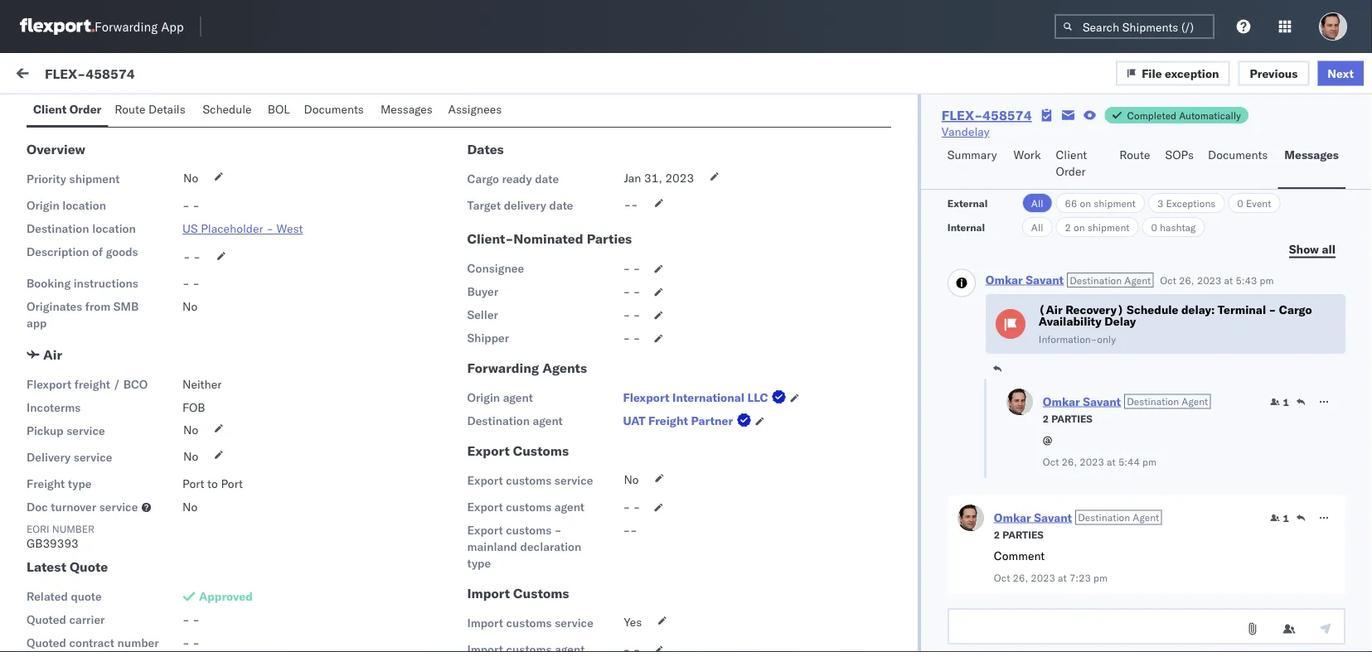 Task type: vqa. For each thing, say whether or not it's contained in the screenshot.


Task type: locate. For each thing, give the bounding box(es) containing it.
1 quoted from the top
[[27, 613, 66, 627]]

2 for @
[[1043, 413, 1049, 425]]

1 vertical spatial internal
[[948, 221, 985, 233]]

1 vertical spatial all button
[[1022, 217, 1053, 237]]

0 horizontal spatial origin
[[27, 198, 59, 213]]

no
[[183, 171, 198, 185], [182, 299, 198, 314], [183, 423, 198, 437], [183, 449, 198, 464], [624, 473, 639, 487], [182, 500, 198, 515]]

0 vertical spatial parties
[[1052, 413, 1093, 425]]

pm right 5:46
[[575, 425, 592, 439]]

0 vertical spatial forwarding
[[95, 19, 158, 34]]

1 vertical spatial 2 parties
[[994, 529, 1044, 541]]

flexport. image
[[20, 18, 95, 35]]

at left 5:44 at the right bottom of the page
[[1107, 456, 1116, 468]]

Search Shipments (/) text field
[[1055, 14, 1215, 39]]

customs down fob
[[169, 432, 218, 446]]

origin up destination agent
[[467, 391, 500, 405]]

2 1 button from the top
[[1270, 512, 1289, 525]]

savant up we are notifying you that your
[[118, 602, 154, 617]]

forwarding for forwarding agents
[[467, 360, 539, 376]]

service left yes
[[555, 616, 594, 631]]

order left hello
[[69, 102, 101, 116]]

oct inside comment oct 26, 2023 at 7:23 pm
[[994, 572, 1010, 584]]

customs for export customs service
[[506, 473, 552, 488]]

1 vertical spatial shipment
[[1094, 197, 1136, 209]]

2 vertical spatial agent
[[1133, 511, 1159, 524]]

0 vertical spatial --
[[624, 197, 638, 212]]

flex- up recovery)
[[1069, 267, 1104, 282]]

origin
[[27, 198, 59, 213], [467, 391, 500, 405]]

1 horizontal spatial messages
[[1285, 148, 1339, 162]]

client-nominated parties
[[467, 231, 632, 247]]

message inside button
[[193, 105, 241, 120]]

1 vertical spatial messages button
[[1278, 140, 1346, 189]]

3 flex- 458574 from the top
[[1069, 632, 1147, 647]]

omkar savant up messaging
[[80, 180, 154, 194]]

1 vertical spatial parties
[[1003, 529, 1044, 541]]

messages for rightmost messages button
[[1285, 148, 1339, 162]]

1 edt from the top
[[595, 193, 616, 207]]

2 parties button
[[1043, 411, 1093, 425], [994, 527, 1044, 541]]

this
[[50, 556, 72, 571]]

import for import work
[[123, 68, 158, 83]]

0 horizontal spatial port
[[182, 477, 204, 491]]

4 pm from the top
[[575, 425, 592, 439]]

None text field
[[948, 609, 1346, 645]]

customs for import customs
[[513, 585, 569, 602]]

0 vertical spatial agent
[[1125, 274, 1151, 286]]

0 vertical spatial messages button
[[374, 95, 442, 127]]

all for 2
[[1031, 221, 1043, 233]]

type inside export customs - mainland declaration type
[[467, 556, 491, 571]]

2 1 from the top
[[1283, 512, 1289, 524]]

whatever
[[50, 357, 99, 372]]

edt for notifying
[[595, 632, 616, 647]]

1 horizontal spatial cargo
[[1279, 303, 1312, 317]]

external inside button
[[27, 105, 70, 120]]

--
[[624, 197, 638, 212], [623, 523, 637, 538]]

nominated
[[514, 231, 583, 247]]

2 parties for @
[[1043, 413, 1093, 425]]

flexport for flexport international llc
[[623, 391, 670, 405]]

freight up the doc
[[27, 477, 65, 491]]

6 2023, from the top
[[511, 632, 544, 647]]

omkar savant button up (air on the top right
[[986, 272, 1064, 287]]

flex-458574 link
[[942, 107, 1032, 124]]

2 parties button up comment
[[994, 527, 1044, 541]]

origin agent
[[467, 391, 533, 405]]

documents button up 0 event
[[1201, 140, 1278, 189]]

seller
[[467, 308, 498, 322]]

6 edt from the top
[[595, 632, 616, 647]]

2023
[[665, 171, 694, 185], [1197, 274, 1222, 286], [1080, 456, 1104, 468], [1031, 572, 1055, 584]]

destination down 5:44 at the right bottom of the page
[[1078, 511, 1130, 524]]

2 resize handle column header from the left
[[741, 138, 761, 653]]

3 edt from the top
[[595, 342, 616, 357]]

order up 66
[[1056, 164, 1086, 179]]

of
[[92, 245, 103, 259]]

external for external
[[948, 197, 988, 209]]

all left '2 on shipment'
[[1031, 221, 1043, 233]]

information-
[[1039, 333, 1097, 345]]

no for pickup service
[[183, 423, 198, 437]]

internal for internal (0)
[[111, 105, 152, 120]]

all for 66
[[1031, 197, 1043, 209]]

quoted carrier
[[27, 613, 105, 627]]

all button for 66
[[1022, 193, 1053, 213]]

service up exception: warehouse
[[99, 500, 138, 515]]

client order
[[33, 102, 101, 116], [1056, 148, 1087, 179]]

1 horizontal spatial (0)
[[155, 105, 176, 120]]

1 vertical spatial date
[[549, 198, 573, 213]]

1 horizontal spatial flexport
[[623, 391, 670, 405]]

flex- 458574 for latent messaging
[[1069, 193, 1147, 207]]

agent down 5:44 at the right bottom of the page
[[1133, 511, 1159, 524]]

2 vertical spatial agent
[[555, 500, 585, 515]]

0 vertical spatial quoted
[[27, 613, 66, 627]]

1 1 from the top
[[1283, 396, 1289, 408]]

agents
[[542, 360, 587, 376]]

1 1 button from the top
[[1270, 396, 1289, 409]]

2023 inside comment oct 26, 2023 at 7:23 pm
[[1031, 572, 1055, 584]]

origin down priority at the top left of page
[[27, 198, 59, 213]]

export customs
[[467, 443, 569, 459]]

0 horizontal spatial schedule
[[203, 102, 252, 116]]

2023, for latent messaging
[[511, 193, 544, 207]]

uat freight partner
[[623, 414, 733, 428]]

3 export from the top
[[467, 500, 503, 515]]

1 horizontal spatial client
[[1056, 148, 1087, 162]]

4 customs from the top
[[506, 616, 552, 631]]

location up the destination location
[[62, 198, 106, 213]]

yes
[[624, 615, 642, 630]]

1 vertical spatial oct 26, 2023, 5:45 pm edt
[[468, 632, 616, 647]]

schedule left bol
[[203, 102, 252, 116]]

air
[[43, 347, 62, 363]]

internal (0) button
[[105, 98, 186, 130]]

contract
[[69, 636, 114, 650]]

port right to
[[221, 477, 243, 491]]

quoted down quoted carrier
[[27, 636, 66, 650]]

omkar savant down /
[[80, 403, 154, 418]]

edt for filing
[[595, 267, 616, 282]]

omkar savant button up @
[[1043, 394, 1121, 409]]

edt for latent messaging
[[595, 193, 616, 207]]

5 omkar savant from the top
[[80, 602, 154, 617]]

0 horizontal spatial messages
[[380, 102, 433, 116]]

omkar savant up 'instructions'
[[80, 254, 154, 269]]

2 (0) from the left
[[155, 105, 176, 120]]

1 resize handle column header from the left
[[441, 138, 461, 653]]

agent up export customs at the left of the page
[[533, 414, 563, 428]]

1 horizontal spatial work
[[1107, 144, 1129, 156]]

savant up comment oct 26, 2023 at 7:23 pm
[[1034, 510, 1072, 525]]

related quote
[[27, 590, 102, 604]]

shipper
[[467, 331, 509, 345]]

client
[[33, 102, 67, 116], [1056, 148, 1087, 162]]

1 flex- 458574 from the top
[[1069, 193, 1147, 207]]

automatically
[[1179, 109, 1241, 121]]

a right is
[[87, 556, 93, 571]]

1 vertical spatial agent
[[1182, 395, 1208, 408]]

pm right 5:44 at the right bottom of the page
[[1143, 456, 1157, 468]]

1 horizontal spatial origin
[[467, 391, 500, 405]]

uat
[[623, 414, 645, 428]]

savant up warehouse
[[118, 495, 154, 509]]

all
[[1322, 242, 1336, 256]]

2 horizontal spatial pm
[[1260, 274, 1274, 286]]

0 vertical spatial date
[[535, 172, 559, 186]]

delivery
[[504, 198, 546, 213]]

1 customs from the top
[[506, 473, 552, 488]]

forwarding
[[95, 19, 158, 34], [467, 360, 539, 376]]

no for delivery service
[[183, 449, 198, 464]]

customs for export customs
[[513, 443, 569, 459]]

export customs agent
[[467, 500, 585, 515]]

pm right 6:30
[[575, 342, 592, 357]]

schedule down 1854269
[[1127, 303, 1179, 317]]

2 parties up comment
[[994, 529, 1044, 541]]

client-
[[467, 231, 514, 247]]

exception: up delivery service
[[53, 432, 111, 446]]

number
[[117, 636, 159, 650]]

omkar savant button up comment
[[994, 510, 1072, 525]]

flexport for flexport freight / bco
[[27, 377, 71, 392]]

:
[[74, 91, 77, 104]]

omkar savant destination agent for @
[[1043, 394, 1208, 409]]

1 horizontal spatial pm
[[1143, 456, 1157, 468]]

4 edt from the top
[[595, 425, 616, 439]]

4 export from the top
[[467, 523, 503, 538]]

1 vertical spatial cargo
[[1279, 303, 1312, 317]]

internal down summary button on the right top of page
[[948, 221, 985, 233]]

1 vertical spatial pm
[[1143, 456, 1157, 468]]

hello
[[102, 91, 124, 103]]

26, up forwarding agents
[[490, 342, 508, 357]]

1 all button from the top
[[1022, 193, 1053, 213]]

delivery service
[[27, 450, 112, 465]]

1 vertical spatial origin
[[467, 391, 500, 405]]

66
[[1065, 197, 1077, 209]]

no down the customs hold on the bottom of the page
[[183, 449, 198, 464]]

internal (0)
[[111, 105, 176, 120]]

client order button
[[27, 95, 108, 127], [1049, 140, 1113, 189]]

2 all button from the top
[[1022, 217, 1053, 237]]

agent for destination agent
[[533, 414, 563, 428]]

jan
[[624, 171, 641, 185]]

location for origin location
[[62, 198, 106, 213]]

2 pm from the top
[[575, 267, 592, 282]]

buyer
[[467, 284, 498, 299]]

exception: warehouse
[[53, 523, 176, 538]]

1 button for @
[[1270, 396, 1289, 409]]

0 horizontal spatial flexport
[[27, 377, 71, 392]]

exception: down doc turnover service
[[53, 523, 111, 538]]

exception: for exception:
[[53, 432, 111, 446]]

west
[[277, 221, 303, 236]]

26, up delay:
[[1179, 274, 1194, 286]]

freight
[[648, 414, 688, 428], [27, 477, 65, 491]]

agent for comment
[[1133, 511, 1159, 524]]

6 pm from the top
[[575, 632, 592, 647]]

7:22
[[547, 193, 572, 207]]

@ oct 26, 2023 at 5:44 pm
[[1043, 433, 1157, 468]]

pm inside comment oct 26, 2023 at 7:23 pm
[[1094, 572, 1108, 584]]

0 horizontal spatial a
[[87, 556, 93, 571]]

customs up export customs agent
[[506, 473, 552, 488]]

message for message list
[[193, 105, 241, 120]]

oct 26, 2023, 5:45 pm edt down the import customs service
[[468, 632, 616, 647]]

at inside @ oct 26, 2023 at 5:44 pm
[[1107, 456, 1116, 468]]

all button for 2
[[1022, 217, 1053, 237]]

2
[[1065, 221, 1071, 233], [1043, 413, 1049, 425], [994, 529, 1000, 541]]

1 vertical spatial exception:
[[53, 523, 111, 538]]

0
[[1237, 197, 1244, 209], [1151, 221, 1157, 233]]

forwarding for forwarding app
[[95, 19, 158, 34]]

0 horizontal spatial work
[[47, 64, 90, 87]]

shipment up '2 on shipment'
[[1094, 197, 1136, 209]]

2023, for filing
[[511, 267, 544, 282]]

external for external (0)
[[27, 105, 70, 120]]

import down import customs
[[467, 616, 503, 631]]

external down summary button on the right top of page
[[948, 197, 988, 209]]

3
[[1157, 197, 1164, 209]]

export for export customs agent
[[467, 500, 503, 515]]

omkar savant up exception: warehouse
[[80, 495, 154, 509]]

message up priority shipment
[[51, 144, 91, 156]]

commendation
[[114, 283, 192, 297]]

2 vertical spatial omkar savant destination agent
[[994, 510, 1159, 525]]

0 horizontal spatial work
[[161, 68, 188, 83]]

2 horizontal spatial 2
[[1065, 221, 1071, 233]]

a up 'from'
[[104, 283, 111, 297]]

work inside work button
[[1014, 148, 1041, 162]]

shipment down 66 on shipment
[[1088, 221, 1130, 233]]

1 horizontal spatial internal
[[948, 221, 985, 233]]

26,
[[490, 193, 508, 207], [490, 267, 508, 282], [1179, 274, 1194, 286], [490, 342, 508, 357], [490, 425, 508, 439], [1062, 456, 1077, 468], [490, 524, 508, 539], [1013, 572, 1028, 584], [490, 632, 508, 647]]

summary
[[948, 148, 997, 162]]

0 vertical spatial all
[[1031, 197, 1043, 209]]

1 vertical spatial 0
[[1151, 221, 1157, 233]]

2 all from the top
[[1031, 221, 1043, 233]]

0 left hashtag
[[1151, 221, 1157, 233]]

quoted for quoted carrier
[[27, 613, 66, 627]]

1 vertical spatial messages
[[1285, 148, 1339, 162]]

type
[[68, 477, 92, 491], [467, 556, 491, 571]]

priority shipment
[[27, 172, 120, 186]]

parties
[[1052, 413, 1093, 425], [1003, 529, 1044, 541]]

import down mainland
[[467, 585, 510, 602]]

2 omkar savant from the top
[[80, 254, 154, 269]]

2 export from the top
[[467, 473, 503, 488]]

availability
[[1039, 314, 1102, 329]]

2 exception: from the top
[[53, 523, 111, 538]]

0 horizontal spatial at
[[1058, 572, 1067, 584]]

omkar savant destination agent up comment oct 26, 2023 at 7:23 pm
[[994, 510, 1159, 525]]

service down pickup service
[[74, 450, 112, 465]]

internal inside internal (0) button
[[111, 105, 152, 120]]

1 vertical spatial documents button
[[1201, 140, 1278, 189]]

1 pm from the top
[[575, 193, 592, 207]]

26, inside @ oct 26, 2023 at 5:44 pm
[[1062, 456, 1077, 468]]

0 vertical spatial route
[[115, 102, 145, 116]]

5 edt from the top
[[595, 524, 616, 539]]

llc
[[747, 391, 768, 405]]

5 pm from the top
[[575, 524, 592, 539]]

route for route
[[1120, 148, 1150, 162]]

destination down origin agent
[[467, 414, 530, 428]]

1 exception: from the top
[[53, 432, 111, 446]]

2 parties button up @
[[1043, 411, 1093, 425]]

work
[[47, 64, 90, 87], [1107, 144, 1129, 156]]

0 for 0 event
[[1237, 197, 1244, 209]]

0 vertical spatial 1
[[1283, 396, 1289, 408]]

destination up recovery)
[[1070, 274, 1122, 286]]

documents down the automatically
[[1208, 148, 1268, 162]]

omkar savant for filing
[[80, 254, 154, 269]]

3 2023, from the top
[[511, 342, 544, 357]]

resize handle column header for related work item/shipment
[[1342, 138, 1362, 653]]

3 customs from the top
[[506, 523, 552, 538]]

0 vertical spatial related
[[1070, 144, 1104, 156]]

1 vertical spatial forwarding
[[467, 360, 539, 376]]

3 pm from the top
[[575, 342, 592, 357]]

2 quoted from the top
[[27, 636, 66, 650]]

customs down oct 26, 2023, 5:46 pm edt
[[513, 443, 569, 459]]

previous
[[1250, 66, 1298, 80]]

1 (0) from the left
[[73, 105, 95, 120]]

1 vertical spatial quoted
[[27, 636, 66, 650]]

client order for the left client order button
[[33, 102, 101, 116]]

0 horizontal spatial forwarding
[[95, 19, 158, 34]]

oct 26, 2023, 5:45 pm edt
[[468, 524, 616, 539], [468, 632, 616, 647]]

international
[[672, 391, 745, 405]]

route inside "button"
[[1120, 148, 1150, 162]]

4 resize handle column header from the left
[[1342, 138, 1362, 653]]

1 export from the top
[[467, 443, 510, 459]]

approved
[[199, 590, 253, 604]]

date up oct 26, 2023, 7:22 pm edt
[[535, 172, 559, 186]]

origin for origin agent
[[467, 391, 500, 405]]

oct down @
[[1043, 456, 1059, 468]]

0 vertical spatial location
[[62, 198, 106, 213]]

agent up the declaration
[[555, 500, 585, 515]]

0 horizontal spatial message
[[51, 144, 91, 156]]

2 parties button for @
[[1043, 411, 1093, 425]]

1 horizontal spatial flex-458574
[[942, 107, 1032, 124]]

2023 left 5:44 at the right bottom of the page
[[1080, 456, 1104, 468]]

service for export customs service
[[555, 473, 593, 488]]

destination agent
[[467, 414, 563, 428]]

4 2023, from the top
[[511, 425, 544, 439]]

2 vertical spatial shipment
[[1088, 221, 1130, 233]]

at left "7:23"
[[1058, 572, 1067, 584]]

we
[[50, 631, 66, 645]]

cargo
[[467, 172, 499, 186], [1279, 303, 1312, 317]]

work left item/shipment
[[1107, 144, 1129, 156]]

import for import customs
[[467, 585, 510, 602]]

1 horizontal spatial order
[[1056, 164, 1086, 179]]

event
[[1246, 197, 1271, 209]]

agent up delay
[[1125, 274, 1151, 286]]

at
[[1224, 274, 1233, 286], [1107, 456, 1116, 468], [1058, 572, 1067, 584]]

1 vertical spatial agent
[[533, 414, 563, 428]]

order
[[69, 102, 101, 116], [1056, 164, 1086, 179]]

savant up (air on the top right
[[1026, 272, 1064, 287]]

1 vertical spatial omkar savant destination agent
[[1043, 394, 1208, 409]]

type up doc turnover service
[[68, 477, 92, 491]]

pm right 5:43
[[1260, 274, 1274, 286]]

0 horizontal spatial type
[[68, 477, 92, 491]]

cargo right terminal
[[1279, 303, 1312, 317]]

1 omkar savant from the top
[[80, 180, 154, 194]]

2023, up export customs at the left of the page
[[511, 425, 544, 439]]

export for export customs service
[[467, 473, 503, 488]]

show all button
[[1279, 237, 1346, 262]]

flexport international llc
[[623, 391, 768, 405]]

1 horizontal spatial 2
[[1043, 413, 1049, 425]]

1 vertical spatial external
[[948, 197, 988, 209]]

flex- 458574 up "7:23"
[[1069, 524, 1147, 539]]

omkar savant destination agent up (air on the top right
[[986, 272, 1151, 287]]

2 2023, from the top
[[511, 267, 544, 282]]

7:23
[[1070, 572, 1091, 584]]

1 vertical spatial location
[[92, 221, 136, 236]]

1 horizontal spatial type
[[467, 556, 491, 571]]

1 horizontal spatial 0
[[1237, 197, 1244, 209]]

pm for notifying
[[575, 632, 592, 647]]

2 edt from the top
[[595, 267, 616, 282]]

- inside export customs - mainland declaration type
[[555, 523, 562, 538]]

smb
[[113, 299, 139, 314]]

1 horizontal spatial parties
[[1052, 413, 1093, 425]]

internal down hello world
[[111, 105, 152, 120]]

0 vertical spatial 2 parties button
[[1043, 411, 1093, 425]]

0 vertical spatial client order button
[[27, 95, 108, 127]]

all button left 66
[[1022, 193, 1053, 213]]

0 for 0 hashtag
[[1151, 221, 1157, 233]]

placeholder
[[201, 221, 263, 236]]

2 vertical spatial 2
[[994, 529, 1000, 541]]

1 horizontal spatial a
[[104, 283, 111, 297]]

omkar savant destination agent down 1366815
[[1043, 394, 1208, 409]]

(air
[[1039, 303, 1063, 317]]

oct inside @ oct 26, 2023 at 5:44 pm
[[1043, 456, 1059, 468]]

external down test 1234 :
[[27, 105, 70, 120]]

date for target delivery date
[[549, 198, 573, 213]]

0 horizontal spatial related
[[27, 590, 68, 604]]

2023, down export customs agent
[[511, 524, 544, 539]]

pm inside @ oct 26, 2023 at 5:44 pm
[[1143, 456, 1157, 468]]

work up 1234
[[47, 64, 90, 87]]

0 vertical spatial internal
[[111, 105, 152, 120]]

resize handle column header for message
[[441, 138, 461, 653]]

1 vertical spatial at
[[1107, 456, 1116, 468]]

export inside export customs - mainland declaration type
[[467, 523, 503, 538]]

26, down comment
[[1013, 572, 1028, 584]]

1 vertical spatial work
[[1107, 144, 1129, 156]]

1 vertical spatial on
[[1074, 221, 1085, 233]]

pm down the import customs service
[[575, 632, 592, 647]]

omkar savant button for @
[[1043, 394, 1121, 409]]

0 horizontal spatial 0
[[1151, 221, 1157, 233]]

carrier
[[69, 613, 105, 627]]

0 vertical spatial origin
[[27, 198, 59, 213]]

customs inside export customs - mainland declaration type
[[506, 523, 552, 538]]

2 customs from the top
[[506, 500, 552, 515]]

all button left '2 on shipment'
[[1022, 217, 1053, 237]]

2 down 66
[[1065, 221, 1071, 233]]

freight type
[[27, 477, 92, 491]]

6:30
[[547, 342, 572, 357]]

0 vertical spatial on
[[1080, 197, 1091, 209]]

0 vertical spatial 0
[[1237, 197, 1244, 209]]

5:45 up the declaration
[[547, 524, 572, 539]]

turnover
[[51, 500, 96, 515]]

2 horizontal spatial at
[[1224, 274, 1233, 286]]

1
[[1283, 396, 1289, 408], [1283, 512, 1289, 524]]

show all
[[1289, 242, 1336, 256]]

1 button
[[1270, 396, 1289, 409], [1270, 512, 1289, 525]]

related left route "button"
[[1070, 144, 1104, 156]]

0 vertical spatial messages
[[380, 102, 433, 116]]

5:45 down the import customs service
[[547, 632, 572, 647]]

route inside button
[[115, 102, 145, 116]]

1 horizontal spatial port
[[221, 477, 243, 491]]

3 omkar savant from the top
[[80, 403, 154, 418]]

freight right "uat"
[[648, 414, 688, 428]]

us placeholder - west
[[182, 221, 303, 236]]

1 all from the top
[[1031, 197, 1043, 209]]

0 vertical spatial import
[[123, 68, 158, 83]]

on down 66
[[1074, 221, 1085, 233]]

export for export customs - mainland declaration type
[[467, 523, 503, 538]]

client for bottom client order button
[[1056, 148, 1087, 162]]

0 vertical spatial 2 parties
[[1043, 413, 1093, 425]]

resize handle column header
[[441, 138, 461, 653], [741, 138, 761, 653], [1042, 138, 1062, 653], [1342, 138, 1362, 653]]

1 2023, from the top
[[511, 193, 544, 207]]

0 vertical spatial client
[[33, 102, 67, 116]]

agent for @
[[1182, 395, 1208, 408]]

1 vertical spatial freight
[[27, 477, 65, 491]]

0 horizontal spatial 2
[[994, 529, 1000, 541]]

omkar savant button for comment
[[994, 510, 1072, 525]]

forwarding up origin agent
[[467, 360, 539, 376]]

at inside comment oct 26, 2023 at 7:23 pm
[[1058, 572, 1067, 584]]



Task type: describe. For each thing, give the bounding box(es) containing it.
31,
[[644, 171, 662, 185]]

on for 2
[[1074, 221, 1085, 233]]

omkar savant for notifying
[[80, 602, 154, 617]]

edt for whatever floats
[[595, 342, 616, 357]]

1 horizontal spatial documents button
[[1201, 140, 1278, 189]]

export for export customs
[[467, 443, 510, 459]]

1 port from the left
[[182, 477, 204, 491]]

oct down seller
[[468, 342, 487, 357]]

bol button
[[261, 95, 297, 127]]

- inside "(air recovery) schedule delay: terminal - cargo availability delay information-only"
[[1269, 303, 1276, 317]]

latest
[[27, 559, 66, 575]]

shipment for internal
[[1088, 221, 1130, 233]]

flex- down availability
[[1069, 342, 1104, 357]]

savant down bco
[[118, 403, 154, 418]]

world
[[126, 91, 151, 103]]

file exception
[[1142, 66, 1219, 80]]

hashtag
[[1160, 221, 1196, 233]]

partner
[[691, 414, 733, 428]]

uat freight partner link
[[623, 413, 755, 430]]

on for 66
[[1080, 197, 1091, 209]]

originates
[[27, 299, 82, 314]]

no for export customs service
[[624, 473, 639, 487]]

delay:
[[1181, 303, 1215, 317]]

booking instructions
[[27, 276, 138, 291]]

gb39393
[[27, 536, 79, 551]]

omkar savant for latent messaging
[[80, 180, 154, 194]]

report
[[195, 283, 227, 297]]

no down report
[[182, 299, 198, 314]]

internal for internal
[[948, 221, 985, 233]]

pm for filing
[[575, 267, 592, 282]]

this is a great lucrative partnership.
[[50, 556, 162, 587]]

1854269
[[1104, 267, 1154, 282]]

message for message
[[51, 144, 91, 156]]

oct 26, 2023 at 5:43 pm
[[1160, 274, 1274, 286]]

client order for bottom client order button
[[1056, 148, 1087, 179]]

customs for import customs service
[[506, 616, 552, 631]]

2 for comment
[[994, 529, 1000, 541]]

location for destination location
[[92, 221, 136, 236]]

agent for origin agent
[[503, 391, 533, 405]]

0 horizontal spatial messages button
[[374, 95, 442, 127]]

flex- up vandelay
[[942, 107, 983, 124]]

0 hashtag
[[1151, 221, 1196, 233]]

latest quote
[[27, 559, 108, 575]]

whatever floats
[[50, 357, 132, 372]]

oct 26, 2023, 7:22 pm edt
[[468, 193, 616, 207]]

0 vertical spatial type
[[68, 477, 92, 491]]

26, up mainland
[[490, 524, 508, 539]]

fob
[[182, 400, 205, 415]]

oct down origin agent
[[468, 425, 487, 439]]

pm for comment
[[1094, 572, 1108, 584]]

0 horizontal spatial documents button
[[297, 95, 374, 127]]

0 event
[[1237, 197, 1271, 209]]

details
[[148, 102, 186, 116]]

2023, for notifying
[[511, 632, 544, 647]]

related for related quote
[[27, 590, 68, 604]]

recovery)
[[1066, 303, 1124, 317]]

26, up export customs at the left of the page
[[490, 425, 508, 439]]

shipment for external
[[1094, 197, 1136, 209]]

26, up buyer
[[490, 267, 508, 282]]

savant up i am filing a commendation report
[[118, 254, 154, 269]]

date for cargo ready date
[[535, 172, 559, 186]]

messages for the left messages button
[[380, 102, 433, 116]]

us placeholder - west link
[[182, 221, 303, 236]]

2 parties for comment
[[994, 529, 1044, 541]]

0 horizontal spatial order
[[69, 102, 101, 116]]

only
[[1097, 333, 1116, 345]]

1234
[[50, 91, 74, 104]]

2 parties button for comment
[[994, 527, 1044, 541]]

flex- up '2 on shipment'
[[1069, 193, 1104, 207]]

oct up client-
[[468, 193, 487, 207]]

freight
[[74, 377, 110, 392]]

2023 inside @ oct 26, 2023 at 5:44 pm
[[1080, 456, 1104, 468]]

1 for @
[[1283, 396, 1289, 408]]

at for comment
[[1058, 572, 1067, 584]]

0 vertical spatial at
[[1224, 274, 1233, 286]]

related for related work item/shipment
[[1070, 144, 1104, 156]]

terminal
[[1218, 303, 1266, 317]]

(0) for external (0)
[[73, 105, 95, 120]]

pm for latent messaging
[[575, 193, 592, 207]]

doc
[[27, 500, 48, 515]]

next button
[[1318, 61, 1364, 86]]

work for my
[[47, 64, 90, 87]]

no for priority shipment
[[183, 171, 198, 185]]

vandelay
[[942, 124, 990, 139]]

1 horizontal spatial messages button
[[1278, 140, 1346, 189]]

26, inside comment oct 26, 2023 at 7:23 pm
[[1013, 572, 1028, 584]]

delay
[[1105, 314, 1136, 329]]

0 vertical spatial a
[[104, 283, 111, 297]]

route details button
[[108, 95, 196, 127]]

customs for export customs agent
[[506, 500, 552, 515]]

oct up buyer
[[468, 267, 487, 282]]

consignee
[[467, 261, 524, 276]]

lucrative
[[50, 573, 95, 587]]

from
[[85, 299, 111, 314]]

1366815
[[1104, 342, 1154, 357]]

0 horizontal spatial cargo
[[467, 172, 499, 186]]

target
[[467, 198, 501, 213]]

description
[[27, 245, 89, 259]]

1 button for comment
[[1270, 512, 1289, 525]]

parties for @
[[1052, 413, 1093, 425]]

customs for export customs - mainland declaration type
[[506, 523, 552, 538]]

2 flex- 458574 from the top
[[1069, 524, 1147, 539]]

sops
[[1165, 148, 1194, 162]]

flex- up 1234
[[45, 65, 86, 81]]

0 vertical spatial 2
[[1065, 221, 1071, 233]]

exceptions
[[1166, 197, 1216, 209]]

2 5:45 from the top
[[547, 632, 572, 647]]

am
[[56, 283, 72, 297]]

destination location
[[27, 221, 136, 236]]

client for the left client order button
[[33, 102, 67, 116]]

pm for whatever floats
[[575, 342, 592, 357]]

flexport international llc link
[[623, 390, 790, 406]]

route for route details
[[115, 102, 145, 116]]

previous button
[[1238, 61, 1309, 86]]

flex- down "7:23"
[[1069, 632, 1104, 647]]

1 for comment
[[1283, 512, 1289, 524]]

66 on shipment
[[1065, 197, 1136, 209]]

origin location
[[27, 198, 106, 213]]

freight inside "link"
[[648, 414, 688, 428]]

(air recovery) schedule delay: terminal - cargo availability delay information-only
[[1039, 303, 1312, 345]]

(0) for internal (0)
[[155, 105, 176, 120]]

notifying
[[89, 631, 135, 645]]

import for import customs service
[[467, 616, 503, 631]]

service for doc turnover service
[[99, 500, 138, 515]]

work for related
[[1107, 144, 1129, 156]]

4 omkar savant from the top
[[80, 495, 154, 509]]

savant up @ oct 26, 2023 at 5:44 pm
[[1083, 394, 1121, 409]]

1 horizontal spatial documents
[[1208, 148, 1268, 162]]

description of goods
[[27, 245, 138, 259]]

import work button
[[123, 68, 188, 83]]

1 vertical spatial flex-458574
[[942, 107, 1032, 124]]

0 horizontal spatial client order button
[[27, 95, 108, 127]]

0 horizontal spatial flex-458574
[[45, 65, 135, 81]]

pm for @
[[1143, 456, 1157, 468]]

overview
[[27, 141, 85, 158]]

2 oct 26, 2023, 5:45 pm edt from the top
[[468, 632, 616, 647]]

exception: for exception: warehouse
[[53, 523, 111, 538]]

2 port from the left
[[221, 477, 243, 491]]

a inside this is a great lucrative partnership.
[[87, 556, 93, 571]]

2023 right 31,
[[665, 171, 694, 185]]

number
[[52, 523, 95, 535]]

quoted for quoted contract number
[[27, 636, 66, 650]]

no down "port to port"
[[182, 500, 198, 515]]

i
[[50, 283, 53, 297]]

omkar savant destination agent for comment
[[994, 510, 1159, 525]]

to
[[207, 477, 218, 491]]

origin for origin location
[[27, 198, 59, 213]]

3 resize handle column header from the left
[[1042, 138, 1062, 653]]

5:43
[[1236, 274, 1257, 286]]

export customs service
[[467, 473, 593, 488]]

originates from smb app
[[27, 299, 139, 330]]

pickup service
[[27, 424, 105, 438]]

import customs
[[467, 585, 569, 602]]

savant up messaging
[[118, 180, 154, 194]]

5 2023, from the top
[[511, 524, 544, 539]]

forwarding app
[[95, 19, 184, 34]]

26, down 'cargo ready date'
[[490, 193, 508, 207]]

destination down 1366815
[[1127, 395, 1179, 408]]

ready
[[502, 172, 532, 186]]

1 vertical spatial --
[[623, 523, 637, 538]]

26, down the import customs service
[[490, 632, 508, 647]]

completed
[[1127, 109, 1177, 121]]

2 on shipment
[[1065, 221, 1130, 233]]

schedule inside "(air recovery) schedule delay: terminal - cargo availability delay information-only"
[[1127, 303, 1179, 317]]

flex- right @
[[1069, 425, 1104, 439]]

quoted contract number
[[27, 636, 159, 650]]

1 oct 26, 2023, 5:45 pm edt from the top
[[468, 524, 616, 539]]

parties for comment
[[1003, 529, 1044, 541]]

destination up description
[[27, 221, 89, 236]]

service up delivery service
[[66, 424, 105, 438]]

resize handle column header for time
[[741, 138, 761, 653]]

cargo inside "(air recovery) schedule delay: terminal - cargo availability delay information-only"
[[1279, 303, 1312, 317]]

show
[[1289, 242, 1319, 256]]

0 vertical spatial omkar savant destination agent
[[986, 272, 1151, 287]]

0 vertical spatial omkar savant button
[[986, 272, 1064, 287]]

completed automatically
[[1127, 109, 1241, 121]]

oct right 1854269
[[1160, 274, 1176, 286]]

service for import customs service
[[555, 616, 594, 631]]

0 vertical spatial pm
[[1260, 274, 1274, 286]]

vandelay link
[[942, 124, 990, 140]]

flex- 1854269
[[1069, 267, 1154, 282]]

target delivery date
[[467, 198, 573, 213]]

that
[[160, 631, 181, 645]]

flex- 458574 for notifying
[[1069, 632, 1147, 647]]

import work
[[123, 68, 188, 83]]

external (0)
[[27, 105, 95, 120]]

oct up mainland
[[468, 524, 487, 539]]

import customs service
[[467, 616, 594, 631]]

comment
[[994, 549, 1045, 563]]

flex- up "7:23"
[[1069, 524, 1104, 539]]

oct down the import customs service
[[468, 632, 487, 647]]

2023 up delay:
[[1197, 274, 1222, 286]]

0 vertical spatial documents
[[304, 102, 364, 116]]

us
[[182, 221, 198, 236]]

warehouse
[[114, 523, 176, 538]]

1 5:45 from the top
[[547, 524, 572, 539]]

schedule inside button
[[203, 102, 252, 116]]

1 vertical spatial order
[[1056, 164, 1086, 179]]

2023, for whatever floats
[[511, 342, 544, 357]]

booking
[[27, 276, 71, 291]]

0 vertical spatial shipment
[[69, 172, 120, 186]]

messaging
[[86, 208, 142, 223]]

1 vertical spatial client order button
[[1049, 140, 1113, 189]]

partnership.
[[98, 573, 162, 587]]

flexport freight / bco
[[27, 377, 148, 392]]

are
[[69, 631, 86, 645]]



